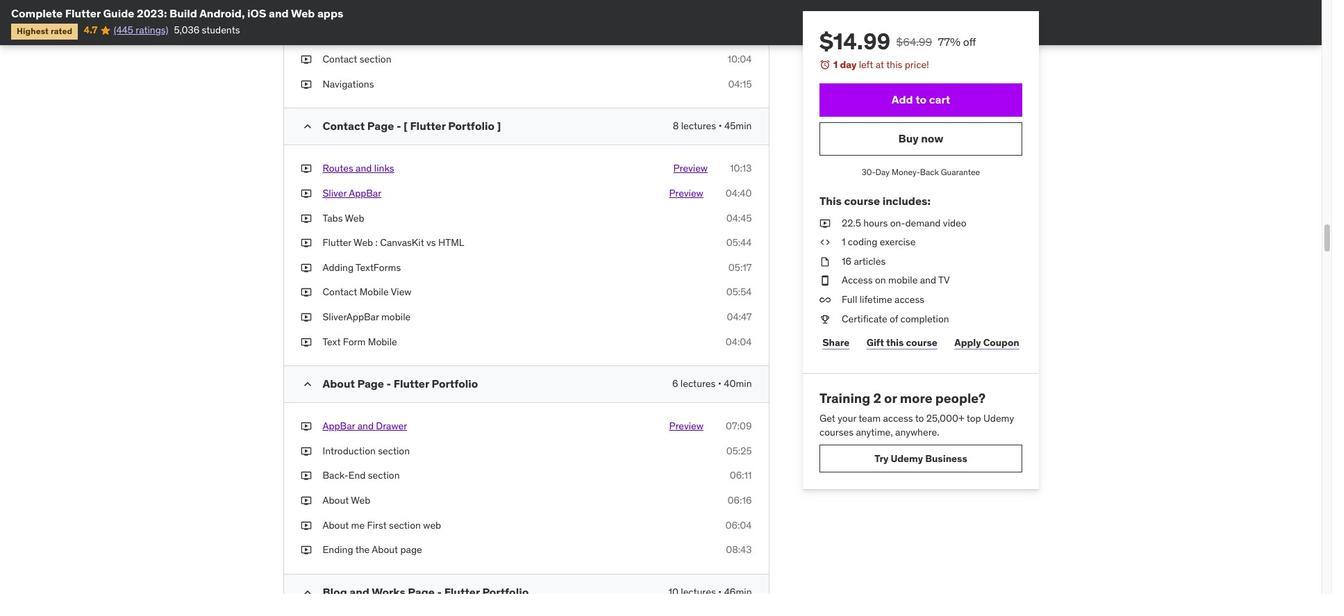 Task type: vqa. For each thing, say whether or not it's contained in the screenshot.
:
yes



Task type: describe. For each thing, give the bounding box(es) containing it.
10:13
[[730, 162, 752, 175]]

highest rated
[[17, 26, 73, 36]]

appbar inside sliver appbar button
[[349, 187, 382, 199]]

xsmall image left sliver
[[301, 187, 312, 201]]

alarm image
[[820, 59, 831, 70]]

canvaskit
[[380, 236, 424, 249]]

about section
[[323, 3, 383, 16]]

section for about section
[[351, 3, 383, 16]]

view
[[391, 286, 412, 298]]

$14.99
[[820, 27, 891, 56]]

05:25
[[727, 445, 752, 457]]

build
[[170, 6, 197, 20]]

preview for contact page - [ flutter portfolio ]
[[674, 162, 708, 175]]

day
[[840, 58, 857, 71]]

me
[[351, 519, 365, 531]]

add to cart
[[892, 92, 950, 106]]

04:47
[[727, 311, 752, 323]]

on
[[875, 274, 886, 287]]

0 vertical spatial access
[[895, 293, 925, 306]]

more
[[900, 390, 932, 407]]

adding
[[323, 261, 354, 274]]

page for about
[[357, 377, 384, 391]]

add to cart button
[[820, 83, 1022, 116]]

web for flutter
[[354, 236, 373, 249]]

tabs web
[[323, 212, 365, 224]]

07:09
[[726, 420, 752, 432]]

flutter up "4.7"
[[65, 6, 101, 20]]

vs
[[427, 236, 436, 249]]

certificate
[[842, 312, 887, 325]]

get
[[820, 412, 835, 424]]

1 for 1 coding exercise
[[842, 236, 846, 248]]

section for introduction section
[[378, 445, 410, 457]]

contact mobile view
[[323, 286, 412, 298]]

ending
[[323, 543, 353, 556]]

web for tabs
[[345, 212, 365, 224]]

$14.99 $64.99 77% off
[[820, 27, 976, 56]]

day
[[876, 166, 890, 177]]

22.5 hours on-demand video
[[842, 216, 967, 229]]

training
[[820, 390, 870, 407]]

06:11
[[730, 469, 752, 482]]

anywhere.
[[895, 426, 939, 438]]

page for contact
[[367, 119, 394, 133]]

16 articles
[[842, 255, 886, 267]]

xsmall image down this
[[820, 216, 831, 230]]

end
[[349, 469, 366, 482]]

coding
[[848, 236, 877, 248]]

gift
[[867, 336, 884, 349]]

0 vertical spatial mobile
[[360, 286, 389, 298]]

6
[[673, 377, 678, 390]]

contact for contact mobile view
[[323, 286, 357, 298]]

04:04
[[726, 335, 752, 348]]

ios
[[247, 6, 266, 20]]

share
[[822, 336, 850, 349]]

3 small image from the top
[[301, 586, 314, 594]]

html
[[438, 236, 465, 249]]

flutter up adding
[[323, 236, 352, 249]]

flutter web : canvaskit vs html
[[323, 236, 465, 249]]

lectures for about page - flutter portfolio
[[681, 377, 716, 390]]

ending the about page
[[323, 543, 422, 556]]

1 coding exercise
[[842, 236, 916, 248]]

price!
[[905, 58, 929, 71]]

routes and links button
[[323, 162, 394, 176]]

people?
[[935, 390, 986, 407]]

1 vertical spatial portfolio
[[432, 377, 478, 391]]

this course includes:
[[820, 194, 931, 208]]

complete
[[11, 6, 63, 20]]

appbar and drawer button
[[323, 420, 407, 433]]

about me first section web
[[323, 519, 441, 531]]

appbar inside appbar and drawer button
[[323, 420, 355, 432]]

textforms
[[356, 261, 401, 274]]

exercise
[[880, 236, 916, 248]]

hours
[[863, 216, 888, 229]]

money-
[[892, 166, 920, 177]]

full lifetime access
[[842, 293, 925, 306]]

22.5
[[842, 216, 861, 229]]

about page - flutter portfolio
[[323, 377, 478, 391]]

section right end at the bottom
[[368, 469, 400, 482]]

apply coupon
[[954, 336, 1019, 349]]

xsmall image for about web
[[301, 494, 312, 508]]

access
[[842, 274, 873, 287]]

xsmall image left contact section
[[301, 53, 312, 67]]

30-
[[862, 166, 876, 177]]

1 vertical spatial mobile
[[381, 311, 411, 323]]

coupon
[[983, 336, 1019, 349]]

video
[[943, 216, 967, 229]]

form
[[343, 335, 366, 348]]

10:04
[[728, 53, 752, 65]]

try udemy business
[[875, 452, 967, 465]]

xsmall image left full
[[820, 293, 831, 307]]

flutter right [
[[410, 119, 446, 133]]

0 vertical spatial mobile
[[888, 274, 918, 287]]

4.7
[[84, 24, 98, 36]]

05:44
[[727, 236, 752, 249]]

2023:
[[137, 6, 167, 20]]

on-
[[890, 216, 905, 229]]

xsmall image left appbar and drawer button
[[301, 420, 312, 433]]

and up introduction section
[[358, 420, 374, 432]]

[
[[404, 119, 408, 133]]

xsmall image for flutter web : canvaskit vs html
[[301, 236, 312, 250]]

• for about page - flutter portfolio
[[718, 377, 722, 390]]

about for about me first section web
[[323, 519, 349, 531]]

sliverappbar mobile
[[323, 311, 411, 323]]

highest
[[17, 26, 49, 36]]

back-
[[323, 469, 349, 482]]

back
[[920, 166, 939, 177]]

this
[[820, 194, 842, 208]]

back-end section
[[323, 469, 400, 482]]

and left links
[[356, 162, 372, 175]]

training 2 or more people? get your team access to 25,000+ top udemy courses anytime, anywhere.
[[820, 390, 1014, 438]]

now
[[921, 131, 944, 145]]



Task type: locate. For each thing, give the bounding box(es) containing it.
xsmall image
[[301, 53, 312, 67], [301, 162, 312, 176], [301, 187, 312, 201], [301, 212, 312, 225], [820, 216, 831, 230], [820, 274, 831, 288], [301, 286, 312, 299], [820, 293, 831, 307], [301, 311, 312, 324], [820, 312, 831, 326], [301, 420, 312, 433], [301, 445, 312, 458], [301, 469, 312, 483]]

drawer
[[376, 420, 407, 432]]

1 vertical spatial -
[[387, 377, 391, 391]]

1 to from the top
[[916, 92, 927, 106]]

]
[[497, 119, 501, 133]]

and
[[269, 6, 289, 20], [356, 162, 372, 175], [920, 274, 936, 287], [358, 420, 374, 432]]

xsmall image up share
[[820, 312, 831, 326]]

to up anywhere.
[[915, 412, 924, 424]]

1 right alarm "image"
[[833, 58, 838, 71]]

• left 45min
[[719, 120, 722, 132]]

to inside button
[[916, 92, 927, 106]]

portfolio
[[448, 119, 495, 133], [432, 377, 478, 391]]

0 vertical spatial this
[[886, 58, 902, 71]]

about down back- on the left bottom
[[323, 494, 349, 506]]

xsmall image left back- on the left bottom
[[301, 469, 312, 483]]

1 vertical spatial 1
[[842, 236, 846, 248]]

xsmall image left sliverappbar at the bottom left of page
[[301, 311, 312, 324]]

team
[[859, 412, 881, 424]]

0 vertical spatial page
[[367, 119, 394, 133]]

lectures right 8
[[681, 120, 716, 132]]

2 vertical spatial preview
[[669, 420, 704, 432]]

2 this from the top
[[886, 336, 904, 349]]

2
[[873, 390, 881, 407]]

flutter
[[65, 6, 101, 20], [410, 119, 446, 133], [323, 236, 352, 249], [394, 377, 429, 391]]

xsmall image left routes
[[301, 162, 312, 176]]

1 horizontal spatial udemy
[[984, 412, 1014, 424]]

apply
[[954, 336, 981, 349]]

2 vertical spatial contact
[[323, 286, 357, 298]]

contact up navigations
[[323, 53, 357, 65]]

course up 22.5
[[844, 194, 880, 208]]

students
[[202, 24, 240, 36]]

1 vertical spatial appbar
[[323, 420, 355, 432]]

45min
[[725, 120, 752, 132]]

section down the drawer
[[378, 445, 410, 457]]

courses
[[820, 426, 854, 438]]

complete flutter guide 2023: build android, ios and web apps
[[11, 6, 344, 20]]

mobile right on
[[888, 274, 918, 287]]

section for contact section
[[360, 53, 392, 65]]

- for flutter
[[387, 377, 391, 391]]

web down back-end section
[[351, 494, 371, 506]]

• left the 40min
[[718, 377, 722, 390]]

introduction
[[323, 445, 376, 457]]

adding textforms
[[323, 261, 401, 274]]

udemy right top in the bottom right of the page
[[984, 412, 1014, 424]]

(445 ratings)
[[114, 24, 168, 36]]

about web
[[323, 494, 371, 506]]

contact
[[323, 53, 357, 65], [323, 119, 365, 133], [323, 286, 357, 298]]

77%
[[938, 35, 961, 49]]

1 vertical spatial •
[[718, 377, 722, 390]]

0 vertical spatial •
[[719, 120, 722, 132]]

of
[[890, 312, 898, 325]]

0 vertical spatial lectures
[[681, 120, 716, 132]]

android,
[[199, 6, 245, 20]]

1 vertical spatial course
[[906, 336, 937, 349]]

xsmall image left introduction
[[301, 445, 312, 458]]

0 vertical spatial udemy
[[984, 412, 1014, 424]]

and right ios
[[269, 6, 289, 20]]

40min
[[724, 377, 752, 390]]

xsmall image left tabs
[[301, 212, 312, 225]]

at
[[876, 58, 884, 71]]

page up appbar and drawer
[[357, 377, 384, 391]]

access down "or"
[[883, 412, 913, 424]]

xsmall image left "contact mobile view"
[[301, 286, 312, 299]]

navigations
[[323, 78, 374, 90]]

sliver
[[323, 187, 347, 199]]

2 vertical spatial small image
[[301, 586, 314, 594]]

05:17
[[729, 261, 752, 274]]

to left the cart
[[916, 92, 927, 106]]

0 vertical spatial -
[[397, 119, 401, 133]]

udemy
[[984, 412, 1014, 424], [891, 452, 923, 465]]

1 horizontal spatial -
[[397, 119, 401, 133]]

08:43
[[726, 543, 752, 556]]

business
[[925, 452, 967, 465]]

the
[[356, 543, 370, 556]]

xsmall image for about me first section web
[[301, 519, 312, 532]]

articles
[[854, 255, 886, 267]]

contact page - [ flutter portfolio ]
[[323, 119, 501, 133]]

appbar and drawer
[[323, 420, 407, 432]]

0 vertical spatial preview
[[674, 162, 708, 175]]

course down the completion
[[906, 336, 937, 349]]

lectures right 6
[[681, 377, 716, 390]]

1 vertical spatial to
[[915, 412, 924, 424]]

5,036
[[174, 24, 200, 36]]

web left 'apps'
[[291, 6, 315, 20]]

appbar up introduction
[[323, 420, 355, 432]]

0 horizontal spatial -
[[387, 377, 391, 391]]

2 contact from the top
[[323, 119, 365, 133]]

flutter up the drawer
[[394, 377, 429, 391]]

1 vertical spatial page
[[357, 377, 384, 391]]

• for contact page - [ flutter portfolio ]
[[719, 120, 722, 132]]

1 vertical spatial mobile
[[368, 335, 397, 348]]

gift this course link
[[864, 329, 940, 357]]

try udemy business link
[[820, 445, 1022, 473]]

-
[[397, 119, 401, 133], [387, 377, 391, 391]]

04:40
[[726, 187, 752, 199]]

about for about web
[[323, 494, 349, 506]]

try
[[875, 452, 888, 465]]

course
[[844, 194, 880, 208], [906, 336, 937, 349]]

ratings)
[[136, 24, 168, 36]]

25,000+
[[926, 412, 965, 424]]

web for about
[[351, 494, 371, 506]]

0 vertical spatial portfolio
[[448, 119, 495, 133]]

1 vertical spatial lectures
[[681, 377, 716, 390]]

2 to from the top
[[915, 412, 924, 424]]

top
[[967, 412, 981, 424]]

- left [
[[397, 119, 401, 133]]

udemy right try
[[891, 452, 923, 465]]

lectures
[[681, 120, 716, 132], [681, 377, 716, 390]]

preview down 8
[[674, 162, 708, 175]]

page
[[367, 119, 394, 133], [357, 377, 384, 391]]

lectures for contact page - [ flutter portfolio ]
[[681, 120, 716, 132]]

1 this from the top
[[886, 58, 902, 71]]

or
[[884, 390, 897, 407]]

0 vertical spatial appbar
[[349, 187, 382, 199]]

sliver appbar button
[[323, 187, 382, 201]]

apply coupon button
[[952, 329, 1022, 357]]

0 vertical spatial course
[[844, 194, 880, 208]]

about left 'me'
[[323, 519, 349, 531]]

xsmall image
[[301, 3, 312, 17], [301, 78, 312, 91], [820, 236, 831, 249], [301, 236, 312, 250], [820, 255, 831, 268], [301, 261, 312, 275], [301, 335, 312, 349], [301, 494, 312, 508], [301, 519, 312, 532], [301, 543, 312, 557]]

5,036 students
[[174, 24, 240, 36]]

contact down adding
[[323, 286, 357, 298]]

section up page
[[389, 519, 421, 531]]

page
[[401, 543, 422, 556]]

xsmall image for ending the about page
[[301, 543, 312, 557]]

1 vertical spatial udemy
[[891, 452, 923, 465]]

1 for 1 day left at this price!
[[833, 58, 838, 71]]

access inside training 2 or more people? get your team access to 25,000+ top udemy courses anytime, anywhere.
[[883, 412, 913, 424]]

mobile right form
[[368, 335, 397, 348]]

web right tabs
[[345, 212, 365, 224]]

about
[[323, 3, 349, 16], [323, 377, 355, 391], [323, 494, 349, 506], [323, 519, 349, 531], [372, 543, 398, 556]]

to
[[916, 92, 927, 106], [915, 412, 924, 424]]

page left [
[[367, 119, 394, 133]]

16
[[842, 255, 851, 267]]

0 horizontal spatial 1
[[833, 58, 838, 71]]

1 vertical spatial preview
[[669, 187, 704, 199]]

3 contact from the top
[[323, 286, 357, 298]]

06:16
[[728, 494, 752, 506]]

section up navigations
[[360, 53, 392, 65]]

0 vertical spatial small image
[[301, 120, 314, 134]]

- up the drawer
[[387, 377, 391, 391]]

0 horizontal spatial udemy
[[891, 452, 923, 465]]

0 vertical spatial 1
[[833, 58, 838, 71]]

04:45
[[727, 212, 752, 224]]

1 small image from the top
[[301, 120, 314, 134]]

add
[[892, 92, 913, 106]]

contact for contact page - [ flutter portfolio ]
[[323, 119, 365, 133]]

appbar down routes and links button
[[349, 187, 382, 199]]

udemy inside "link"
[[891, 452, 923, 465]]

section right 'apps'
[[351, 3, 383, 16]]

6 lectures • 40min
[[673, 377, 752, 390]]

mobile down view
[[381, 311, 411, 323]]

about for about page - flutter portfolio
[[323, 377, 355, 391]]

full
[[842, 293, 857, 306]]

sliver appbar
[[323, 187, 382, 199]]

1 horizontal spatial course
[[906, 336, 937, 349]]

this
[[886, 58, 902, 71], [886, 336, 904, 349]]

text
[[323, 335, 341, 348]]

0 horizontal spatial course
[[844, 194, 880, 208]]

buy now
[[898, 131, 944, 145]]

preview left 04:40
[[669, 187, 704, 199]]

preview down 6
[[669, 420, 704, 432]]

sliverappbar
[[323, 311, 379, 323]]

xsmall image for adding textforms
[[301, 261, 312, 275]]

about right the
[[372, 543, 398, 556]]

about for about section
[[323, 3, 349, 16]]

routes
[[323, 162, 353, 175]]

this right gift
[[886, 336, 904, 349]]

buy now button
[[820, 122, 1022, 155]]

to inside training 2 or more people? get your team access to 25,000+ top udemy courses anytime, anywhere.
[[915, 412, 924, 424]]

xsmall image for navigations
[[301, 78, 312, 91]]

1 vertical spatial small image
[[301, 377, 314, 391]]

access down access on mobile and tv
[[895, 293, 925, 306]]

udemy inside training 2 or more people? get your team access to 25,000+ top udemy courses anytime, anywhere.
[[984, 412, 1014, 424]]

anytime,
[[856, 426, 893, 438]]

1 vertical spatial contact
[[323, 119, 365, 133]]

introduction section
[[323, 445, 410, 457]]

1 horizontal spatial 1
[[842, 236, 846, 248]]

- for [
[[397, 119, 401, 133]]

1 contact from the top
[[323, 53, 357, 65]]

0 vertical spatial contact
[[323, 53, 357, 65]]

small image
[[301, 120, 314, 134], [301, 377, 314, 391], [301, 586, 314, 594]]

this right at
[[886, 58, 902, 71]]

xsmall image left access
[[820, 274, 831, 288]]

06:04
[[726, 519, 752, 531]]

2 small image from the top
[[301, 377, 314, 391]]

and left tv
[[920, 274, 936, 287]]

small image for contact page - [ flutter portfolio ]
[[301, 120, 314, 134]]

appbar
[[349, 187, 382, 199], [323, 420, 355, 432]]

contact for contact section
[[323, 53, 357, 65]]

8 lectures • 45min
[[673, 120, 752, 132]]

0 vertical spatial to
[[916, 92, 927, 106]]

1 vertical spatial this
[[886, 336, 904, 349]]

web left : at the left of the page
[[354, 236, 373, 249]]

small image for about page - flutter portfolio
[[301, 377, 314, 391]]

preview for about page - flutter portfolio
[[669, 420, 704, 432]]

1 horizontal spatial mobile
[[888, 274, 918, 287]]

xsmall image for text form mobile
[[301, 335, 312, 349]]

share button
[[820, 329, 852, 357]]

mobile down textforms
[[360, 286, 389, 298]]

certificate of completion
[[842, 312, 949, 325]]

1 vertical spatial access
[[883, 412, 913, 424]]

mobile
[[360, 286, 389, 298], [368, 335, 397, 348]]

about down text
[[323, 377, 355, 391]]

contact down navigations
[[323, 119, 365, 133]]

about up contact section
[[323, 3, 349, 16]]

1 left coding
[[842, 236, 846, 248]]

0 horizontal spatial mobile
[[381, 311, 411, 323]]

rated
[[51, 26, 73, 36]]



